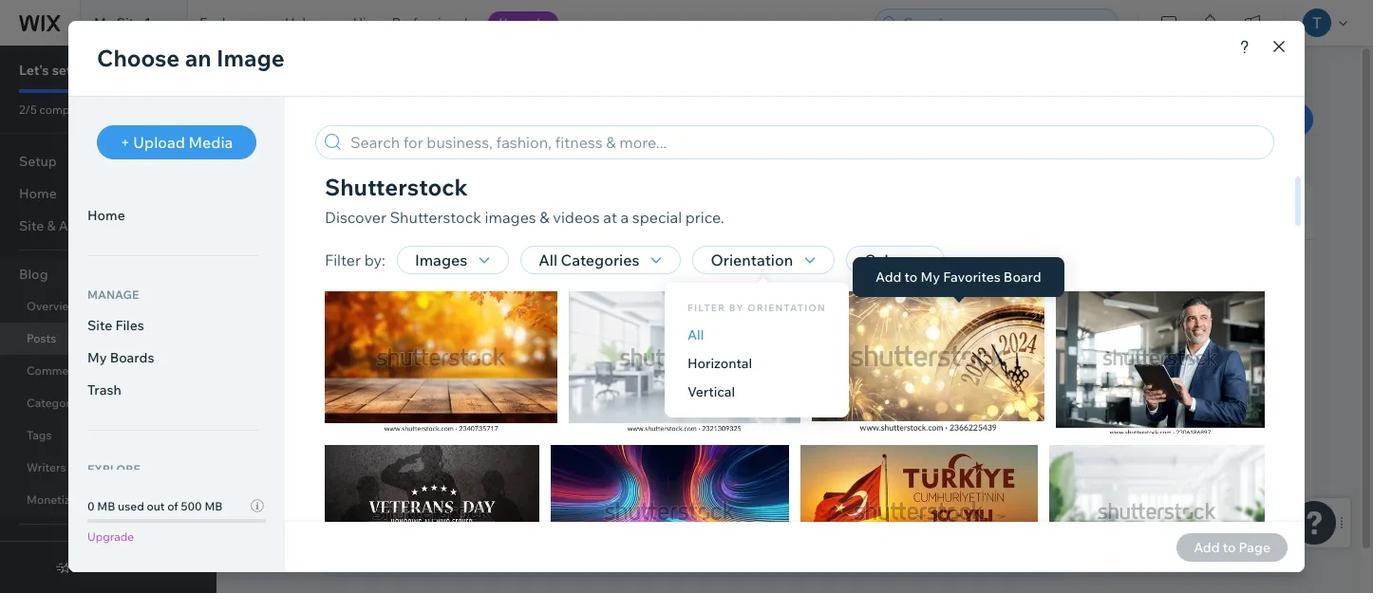 Task type: describe. For each thing, give the bounding box(es) containing it.
hire
[[353, 14, 379, 31]]

url slug /categories/ makeup
[[1048, 263, 1191, 307]]

dismiss button
[[985, 492, 1040, 515]]

the
[[290, 139, 313, 158]]

readers
[[602, 139, 656, 158]]

let's
[[19, 62, 49, 79]]

blog button
[[0, 258, 209, 291]]

makeup set the seo and social sharing images and help readers navigate your blog. learn more
[[262, 103, 878, 158]]

publish
[[546, 494, 599, 513]]

*
[[331, 265, 338, 286]]

let's set up your blog
[[19, 62, 155, 79]]

blog
[[126, 62, 155, 79]]

1
[[144, 14, 151, 31]]

preview on google
[[1048, 337, 1164, 354]]

learn more link
[[797, 137, 878, 160]]

help
[[285, 14, 314, 31]]

overview link
[[0, 291, 209, 323]]

help
[[567, 139, 598, 158]]

site.
[[637, 494, 666, 513]]

see
[[378, 494, 403, 513]]

to see your posts live, first publish your site.
[[357, 494, 666, 513]]

categories for categories button
[[262, 74, 330, 91]]

edit category
[[285, 199, 398, 221]]

up
[[75, 62, 91, 79]]

your right the see
[[406, 494, 438, 513]]

makeup
[[262, 103, 364, 136]]

blog
[[19, 266, 48, 283]]

your inside makeup set the seo and social sharing images and help readers navigate your blog. learn more
[[723, 139, 755, 158]]

comments link
[[0, 355, 209, 388]]

cancel
[[1150, 110, 1199, 129]]

social
[[382, 139, 423, 158]]

slug
[[1077, 263, 1103, 280]]

save button
[[1233, 103, 1314, 137]]

/categories/
[[1048, 288, 1134, 307]]

hire a professional link
[[342, 0, 479, 46]]

images
[[482, 139, 534, 158]]

first
[[515, 494, 543, 513]]

save
[[1256, 110, 1291, 129]]

title
[[298, 268, 326, 286]]

set
[[52, 62, 72, 79]]

image
[[719, 268, 759, 286]]

quick access
[[78, 559, 161, 577]]

your inside sidebar element
[[94, 62, 123, 79]]



Task type: vqa. For each thing, say whether or not it's contained in the screenshot.
the leftmost Add
no



Task type: locate. For each thing, give the bounding box(es) containing it.
Description text field
[[299, 370, 605, 500]]

2 and from the left
[[537, 139, 564, 158]]

tags
[[27, 428, 52, 443]]

home link
[[0, 178, 209, 210]]

1 horizontal spatial and
[[537, 139, 564, 158]]

categories
[[262, 74, 330, 91], [27, 396, 86, 410]]

1 horizontal spatial category
[[659, 268, 716, 286]]

categories inside sidebar element
[[27, 396, 86, 410]]

a
[[382, 14, 389, 31]]

to
[[357, 494, 374, 513]]

cancel button
[[1127, 103, 1222, 137]]

navigate
[[659, 139, 720, 158]]

category right the edit
[[322, 199, 398, 221]]

0 vertical spatial category
[[322, 199, 398, 221]]

tags link
[[0, 420, 209, 452]]

writers
[[27, 461, 66, 475]]

monetization
[[27, 493, 97, 507]]

edit
[[285, 199, 318, 221]]

explore
[[199, 14, 246, 31]]

posts link
[[0, 323, 209, 355]]

more
[[841, 139, 878, 158]]

title *
[[298, 265, 338, 286]]

site
[[116, 14, 141, 31]]

dismiss
[[985, 494, 1040, 513]]

posts
[[27, 332, 56, 346]]

Search... field
[[899, 9, 1112, 36]]

0 horizontal spatial category
[[322, 199, 398, 221]]

setup
[[19, 153, 57, 170]]

my site 1
[[94, 14, 151, 31]]

2/5 completed
[[19, 103, 97, 117]]

your
[[94, 62, 123, 79], [723, 139, 755, 158], [406, 494, 438, 513], [602, 494, 634, 513]]

alert containing to see your posts live, first publish your site.
[[316, 483, 1057, 523]]

categories down comments
[[27, 396, 86, 410]]

upgrade
[[499, 15, 547, 29]]

description
[[298, 346, 370, 363]]

completed
[[40, 103, 97, 117]]

on
[[1100, 337, 1116, 354]]

seo
[[317, 139, 349, 158]]

2/5
[[19, 103, 37, 117]]

your left blog. at the right top of page
[[723, 139, 755, 158]]

set
[[262, 139, 286, 158]]

categories for categories link at the left bottom of page
[[27, 396, 86, 410]]

professional
[[392, 14, 468, 31]]

learn
[[797, 139, 837, 158]]

my
[[94, 14, 114, 31]]

your right up
[[94, 62, 123, 79]]

live,
[[484, 494, 511, 513]]

/categories/makeup
[[1060, 372, 1160, 386]]

sharing
[[426, 139, 479, 158]]

quick access button
[[55, 559, 161, 577]]

help button
[[273, 0, 342, 46]]

categories up makeup
[[262, 74, 330, 91]]

hire a professional
[[353, 14, 468, 31]]

access
[[118, 559, 161, 577]]

home
[[19, 185, 57, 202]]

overview
[[27, 299, 78, 313]]

posts
[[441, 494, 480, 513]]

and right seo
[[352, 139, 379, 158]]

category image
[[659, 268, 759, 286]]

0 vertical spatial categories
[[262, 74, 330, 91]]

comments
[[27, 364, 86, 378]]

categories button
[[253, 68, 340, 97]]

categories link
[[0, 388, 209, 420]]

sidebar element
[[0, 46, 217, 594]]

setup link
[[0, 145, 209, 178]]

your left site.
[[602, 494, 634, 513]]

quick
[[78, 559, 115, 577]]

categories inside button
[[262, 74, 330, 91]]

monetization link
[[0, 484, 209, 517]]

0 horizontal spatial and
[[352, 139, 379, 158]]

makeup
[[1134, 288, 1191, 307]]

1 vertical spatial categories
[[27, 396, 86, 410]]

blog.
[[758, 139, 794, 158]]

url
[[1048, 263, 1074, 280]]

and left help
[[537, 139, 564, 158]]

and
[[352, 139, 379, 158], [537, 139, 564, 158]]

upgrade button
[[488, 11, 558, 34]]

0 horizontal spatial categories
[[27, 396, 86, 410]]

category
[[322, 199, 398, 221], [659, 268, 716, 286]]

google
[[1119, 337, 1164, 354]]

category left image
[[659, 268, 716, 286]]

writers link
[[0, 452, 209, 484]]

1 and from the left
[[352, 139, 379, 158]]

Title field
[[305, 292, 599, 324]]

1 vertical spatial category
[[659, 268, 716, 286]]

1 horizontal spatial categories
[[262, 74, 330, 91]]

preview
[[1048, 337, 1097, 354]]

alert
[[316, 483, 1057, 523]]



